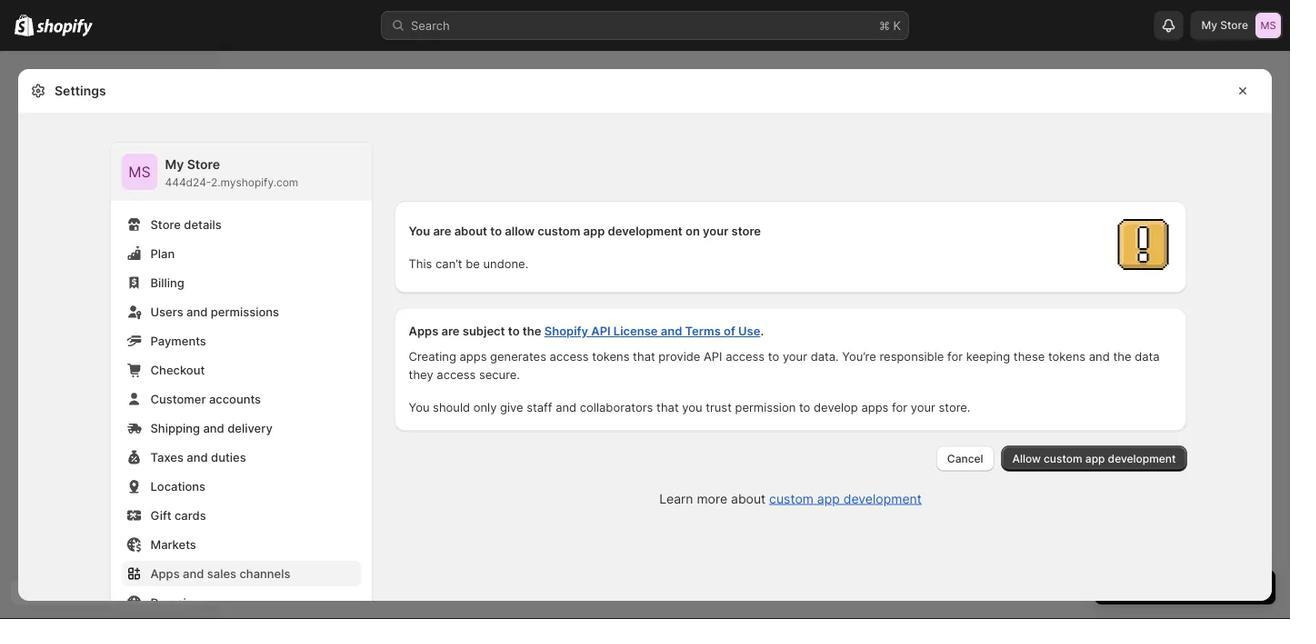 Task type: describe. For each thing, give the bounding box(es) containing it.
custom inside button
[[1044, 452, 1083, 465]]

apps and sales channels link
[[121, 561, 361, 587]]

should
[[433, 401, 470, 415]]

allow
[[1013, 452, 1041, 465]]

you should only give staff and collaborators that you trust permission to develop apps for your store.
[[409, 401, 971, 415]]

learn more about custom app development
[[659, 491, 922, 507]]

shop settings menu element
[[110, 143, 372, 619]]

api inside creating apps generates access tokens that provide api access to your data. you're responsible for keeping these tokens and the data they access secure.
[[704, 350, 723, 364]]

permission
[[735, 401, 796, 415]]

1 vertical spatial that
[[657, 401, 679, 415]]

gift cards link
[[121, 503, 361, 528]]

to inside creating apps generates access tokens that provide api access to your data. you're responsible for keeping these tokens and the data they access secure.
[[768, 350, 780, 364]]

allow
[[505, 223, 535, 238]]

my store 444d24-2.myshopify.com
[[165, 157, 299, 189]]

apps for apps and sales channels
[[151, 567, 180, 581]]

shipping and delivery link
[[121, 416, 361, 441]]

taxes and duties
[[151, 450, 246, 464]]

taxes
[[151, 450, 184, 464]]

444d24-
[[165, 176, 211, 189]]

2 tokens from the left
[[1048, 350, 1086, 364]]

develop
[[814, 401, 858, 415]]

permissions
[[211, 305, 279, 319]]

you are about to allow custom app development on your store
[[409, 223, 761, 238]]

these
[[1014, 350, 1045, 364]]

taxes and duties link
[[121, 445, 361, 470]]

0 horizontal spatial shopify image
[[15, 14, 34, 36]]

0 vertical spatial custom
[[538, 223, 581, 238]]

be
[[466, 256, 480, 270]]

license
[[614, 324, 658, 338]]

undone.
[[483, 256, 529, 270]]

k
[[894, 18, 901, 32]]

duties
[[211, 450, 246, 464]]

app inside button
[[1086, 452, 1105, 465]]

users
[[151, 305, 183, 319]]

and up provide
[[661, 324, 682, 338]]

1 vertical spatial apps
[[862, 401, 889, 415]]

learn
[[659, 491, 693, 507]]

you for you should only give staff and collaborators that you trust permission to develop apps for your store.
[[409, 401, 430, 415]]

settings
[[55, 83, 106, 99]]

my store image
[[121, 154, 158, 190]]

shopify
[[545, 324, 588, 338]]

cancel
[[947, 452, 984, 465]]

payments link
[[121, 328, 361, 354]]

about for more
[[731, 491, 766, 507]]

users and permissions link
[[121, 299, 361, 325]]

for for keeping
[[948, 350, 963, 364]]

generates
[[490, 350, 547, 364]]

and down customer accounts
[[203, 421, 224, 435]]

responsible
[[880, 350, 944, 364]]

⌘
[[879, 18, 890, 32]]

of
[[724, 324, 736, 338]]

my for my store 444d24-2.myshopify.com
[[165, 157, 184, 172]]

and inside creating apps generates access tokens that provide api access to your data. you're responsible for keeping these tokens and the data they access secure.
[[1089, 350, 1110, 364]]

customer accounts link
[[121, 386, 361, 412]]

apps and sales channels
[[151, 567, 290, 581]]

terms
[[685, 324, 721, 338]]

plan link
[[121, 241, 361, 266]]

only
[[474, 401, 497, 415]]

more
[[697, 491, 728, 507]]

markets link
[[121, 532, 361, 557]]

on
[[686, 223, 700, 238]]

domains link
[[121, 590, 361, 616]]

customer accounts
[[151, 392, 261, 406]]

subject
[[463, 324, 505, 338]]

use
[[738, 324, 761, 338]]

this can't be undone.
[[409, 256, 529, 270]]

locations link
[[121, 474, 361, 499]]

1 horizontal spatial custom
[[769, 491, 814, 507]]

checkout link
[[121, 357, 361, 383]]

2 vertical spatial app
[[817, 491, 840, 507]]

delivery
[[228, 421, 273, 435]]

.
[[761, 324, 764, 338]]

collaborators
[[580, 401, 653, 415]]

are for subject
[[442, 324, 460, 338]]

store for my store 444d24-2.myshopify.com
[[187, 157, 220, 172]]

to left allow
[[490, 223, 502, 238]]

can't
[[436, 256, 463, 270]]

shipping and delivery
[[151, 421, 273, 435]]

your inside creating apps generates access tokens that provide api access to your data. you're responsible for keeping these tokens and the data they access secure.
[[783, 350, 808, 364]]

are for about
[[433, 223, 451, 238]]

that inside creating apps generates access tokens that provide api access to your data. you're responsible for keeping these tokens and the data they access secure.
[[633, 350, 655, 364]]

you
[[682, 401, 703, 415]]

cancel link
[[937, 446, 994, 472]]

2.myshopify.com
[[211, 176, 299, 189]]

my store image
[[1256, 13, 1281, 38]]

custom app development link
[[769, 491, 922, 507]]

2 horizontal spatial access
[[726, 350, 765, 364]]



Task type: vqa. For each thing, say whether or not it's contained in the screenshot.
THESE
yes



Task type: locate. For each thing, give the bounding box(es) containing it.
they
[[409, 368, 433, 382]]

that left you
[[657, 401, 679, 415]]

tokens right these
[[1048, 350, 1086, 364]]

the up generates
[[523, 324, 542, 338]]

store
[[732, 223, 761, 238]]

accounts
[[209, 392, 261, 406]]

2 vertical spatial custom
[[769, 491, 814, 507]]

store.
[[939, 401, 971, 415]]

0 horizontal spatial for
[[892, 401, 908, 415]]

my left my store icon
[[1202, 19, 1218, 32]]

1 horizontal spatial api
[[704, 350, 723, 364]]

gift
[[151, 508, 171, 522]]

and right staff
[[556, 401, 577, 415]]

1 horizontal spatial your
[[783, 350, 808, 364]]

store left my store icon
[[1221, 19, 1249, 32]]

0 vertical spatial store
[[1221, 19, 1249, 32]]

1 horizontal spatial apps
[[862, 401, 889, 415]]

0 vertical spatial for
[[948, 350, 963, 364]]

0 horizontal spatial tokens
[[592, 350, 630, 364]]

gift cards
[[151, 508, 206, 522]]

that
[[633, 350, 655, 364], [657, 401, 679, 415]]

0 horizontal spatial store
[[151, 217, 181, 231]]

you up this
[[409, 223, 430, 238]]

2 you from the top
[[409, 401, 430, 415]]

0 horizontal spatial your
[[703, 223, 729, 238]]

1 horizontal spatial the
[[1113, 350, 1132, 364]]

users and permissions
[[151, 305, 279, 319]]

customer
[[151, 392, 206, 406]]

you left should
[[409, 401, 430, 415]]

1 vertical spatial are
[[442, 324, 460, 338]]

billing
[[151, 276, 184, 290]]

1 vertical spatial for
[[892, 401, 908, 415]]

this
[[409, 256, 432, 270]]

data.
[[811, 350, 839, 364]]

details
[[184, 217, 222, 231]]

markets
[[151, 537, 196, 552]]

you're
[[842, 350, 876, 364]]

for for your
[[892, 401, 908, 415]]

2 vertical spatial store
[[151, 217, 181, 231]]

1 horizontal spatial for
[[948, 350, 963, 364]]

1 horizontal spatial development
[[844, 491, 922, 507]]

and
[[187, 305, 208, 319], [661, 324, 682, 338], [1089, 350, 1110, 364], [556, 401, 577, 415], [203, 421, 224, 435], [187, 450, 208, 464], [183, 567, 204, 581]]

are
[[433, 223, 451, 238], [442, 324, 460, 338]]

1 horizontal spatial apps
[[409, 324, 439, 338]]

ms button
[[121, 154, 158, 190]]

0 vertical spatial apps
[[460, 350, 487, 364]]

for inside creating apps generates access tokens that provide api access to your data. you're responsible for keeping these tokens and the data they access secure.
[[948, 350, 963, 364]]

data
[[1135, 350, 1160, 364]]

1 vertical spatial development
[[1108, 452, 1176, 465]]

access down use
[[726, 350, 765, 364]]

creating
[[409, 350, 456, 364]]

1 horizontal spatial app
[[817, 491, 840, 507]]

shopify image
[[15, 14, 34, 36], [37, 19, 93, 37]]

cards
[[175, 508, 206, 522]]

your
[[703, 223, 729, 238], [783, 350, 808, 364], [911, 401, 936, 415]]

store up 444d24- on the top of the page
[[187, 157, 220, 172]]

my for my store
[[1202, 19, 1218, 32]]

0 vertical spatial development
[[608, 223, 683, 238]]

sales
[[207, 567, 236, 581]]

store details
[[151, 217, 222, 231]]

and right taxes
[[187, 450, 208, 464]]

provide
[[659, 350, 701, 364]]

apps are subject to the shopify api license and terms of use .
[[409, 324, 764, 338]]

about for are
[[454, 223, 488, 238]]

1 horizontal spatial that
[[657, 401, 679, 415]]

1 vertical spatial api
[[704, 350, 723, 364]]

and right 'users'
[[187, 305, 208, 319]]

0 horizontal spatial the
[[523, 324, 542, 338]]

apps right 'develop'
[[862, 401, 889, 415]]

1 vertical spatial you
[[409, 401, 430, 415]]

2 horizontal spatial app
[[1086, 452, 1105, 465]]

keeping
[[966, 350, 1010, 364]]

development inside button
[[1108, 452, 1176, 465]]

1 vertical spatial about
[[731, 491, 766, 507]]

1 horizontal spatial access
[[550, 350, 589, 364]]

1 you from the top
[[409, 223, 430, 238]]

your right on
[[703, 223, 729, 238]]

allow custom app development
[[1013, 452, 1176, 465]]

and left sales
[[183, 567, 204, 581]]

0 vertical spatial the
[[523, 324, 542, 338]]

your left store.
[[911, 401, 936, 415]]

to left data.
[[768, 350, 780, 364]]

1 vertical spatial my
[[165, 157, 184, 172]]

⌘ k
[[879, 18, 901, 32]]

allow custom app development button
[[1002, 446, 1187, 472]]

the
[[523, 324, 542, 338], [1113, 350, 1132, 364]]

0 horizontal spatial apps
[[151, 567, 180, 581]]

2 horizontal spatial development
[[1108, 452, 1176, 465]]

1 vertical spatial apps
[[151, 567, 180, 581]]

1 vertical spatial app
[[1086, 452, 1105, 465]]

0 horizontal spatial apps
[[460, 350, 487, 364]]

0 vertical spatial are
[[433, 223, 451, 238]]

1 horizontal spatial shopify image
[[37, 19, 93, 37]]

the left data
[[1113, 350, 1132, 364]]

to up generates
[[508, 324, 520, 338]]

store
[[1221, 19, 1249, 32], [187, 157, 220, 172], [151, 217, 181, 231]]

apps inside shop settings menu "element"
[[151, 567, 180, 581]]

apps
[[409, 324, 439, 338], [151, 567, 180, 581]]

to left 'develop'
[[799, 401, 811, 415]]

2 horizontal spatial store
[[1221, 19, 1249, 32]]

1 horizontal spatial my
[[1202, 19, 1218, 32]]

my inside my store 444d24-2.myshopify.com
[[165, 157, 184, 172]]

access
[[550, 350, 589, 364], [726, 350, 765, 364], [437, 368, 476, 382]]

0 horizontal spatial api
[[591, 324, 611, 338]]

0 vertical spatial my
[[1202, 19, 1218, 32]]

api
[[591, 324, 611, 338], [704, 350, 723, 364]]

0 vertical spatial app
[[583, 223, 605, 238]]

billing link
[[121, 270, 361, 296]]

0 vertical spatial your
[[703, 223, 729, 238]]

apps up creating
[[409, 324, 439, 338]]

search
[[411, 18, 450, 32]]

0 horizontal spatial custom
[[538, 223, 581, 238]]

my store
[[1202, 19, 1249, 32]]

2 vertical spatial your
[[911, 401, 936, 415]]

1 vertical spatial store
[[187, 157, 220, 172]]

0 horizontal spatial development
[[608, 223, 683, 238]]

api right shopify
[[591, 324, 611, 338]]

dialog
[[1280, 52, 1290, 619]]

1 horizontal spatial store
[[187, 157, 220, 172]]

1 vertical spatial custom
[[1044, 452, 1083, 465]]

apps inside creating apps generates access tokens that provide api access to your data. you're responsible for keeping these tokens and the data they access secure.
[[460, 350, 487, 364]]

1 horizontal spatial about
[[731, 491, 766, 507]]

for left keeping
[[948, 350, 963, 364]]

0 vertical spatial api
[[591, 324, 611, 338]]

settings dialog
[[18, 69, 1272, 619]]

about up 'be'
[[454, 223, 488, 238]]

tokens
[[592, 350, 630, 364], [1048, 350, 1086, 364]]

apps down markets
[[151, 567, 180, 581]]

tokens down apps are subject to the shopify api license and terms of use .
[[592, 350, 630, 364]]

for
[[948, 350, 963, 364], [892, 401, 908, 415]]

2 vertical spatial development
[[844, 491, 922, 507]]

store up plan
[[151, 217, 181, 231]]

store details link
[[121, 212, 361, 237]]

store inside my store 444d24-2.myshopify.com
[[187, 157, 220, 172]]

0 horizontal spatial my
[[165, 157, 184, 172]]

store for my store
[[1221, 19, 1249, 32]]

0 vertical spatial you
[[409, 223, 430, 238]]

for down responsible
[[892, 401, 908, 415]]

0 horizontal spatial app
[[583, 223, 605, 238]]

locations
[[151, 479, 206, 493]]

my up 444d24- on the top of the page
[[165, 157, 184, 172]]

creating apps generates access tokens that provide api access to your data. you're responsible for keeping these tokens and the data they access secure.
[[409, 350, 1160, 382]]

and left data
[[1089, 350, 1110, 364]]

the inside creating apps generates access tokens that provide api access to your data. you're responsible for keeping these tokens and the data they access secure.
[[1113, 350, 1132, 364]]

0 horizontal spatial access
[[437, 368, 476, 382]]

payments
[[151, 334, 206, 348]]

2 horizontal spatial your
[[911, 401, 936, 415]]

1 vertical spatial the
[[1113, 350, 1132, 364]]

to
[[490, 223, 502, 238], [508, 324, 520, 338], [768, 350, 780, 364], [799, 401, 811, 415]]

are up can't
[[433, 223, 451, 238]]

1 vertical spatial your
[[783, 350, 808, 364]]

0 horizontal spatial about
[[454, 223, 488, 238]]

checkout
[[151, 363, 205, 377]]

your left data.
[[783, 350, 808, 364]]

about right more
[[731, 491, 766, 507]]

custom
[[538, 223, 581, 238], [1044, 452, 1083, 465], [769, 491, 814, 507]]

domains
[[151, 596, 200, 610]]

0 horizontal spatial that
[[633, 350, 655, 364]]

apps down the subject
[[460, 350, 487, 364]]

apps for apps are subject to the shopify api license and terms of use .
[[409, 324, 439, 338]]

shipping
[[151, 421, 200, 435]]

development
[[608, 223, 683, 238], [1108, 452, 1176, 465], [844, 491, 922, 507]]

app
[[583, 223, 605, 238], [1086, 452, 1105, 465], [817, 491, 840, 507]]

0 vertical spatial apps
[[409, 324, 439, 338]]

0 vertical spatial about
[[454, 223, 488, 238]]

give
[[500, 401, 523, 415]]

that down shopify api license and terms of use 'link'
[[633, 350, 655, 364]]

shopify api license and terms of use link
[[545, 324, 761, 338]]

trust
[[706, 401, 732, 415]]

you for you are about to allow custom app development on your store
[[409, 223, 430, 238]]

you
[[409, 223, 430, 238], [409, 401, 430, 415]]

staff
[[527, 401, 552, 415]]

access down shopify
[[550, 350, 589, 364]]

0 vertical spatial that
[[633, 350, 655, 364]]

plan
[[151, 246, 175, 261]]

are up creating
[[442, 324, 460, 338]]

channels
[[240, 567, 290, 581]]

api down terms
[[704, 350, 723, 364]]

access down creating
[[437, 368, 476, 382]]

2 horizontal spatial custom
[[1044, 452, 1083, 465]]

1 horizontal spatial tokens
[[1048, 350, 1086, 364]]

1 tokens from the left
[[592, 350, 630, 364]]

secure.
[[479, 368, 520, 382]]



